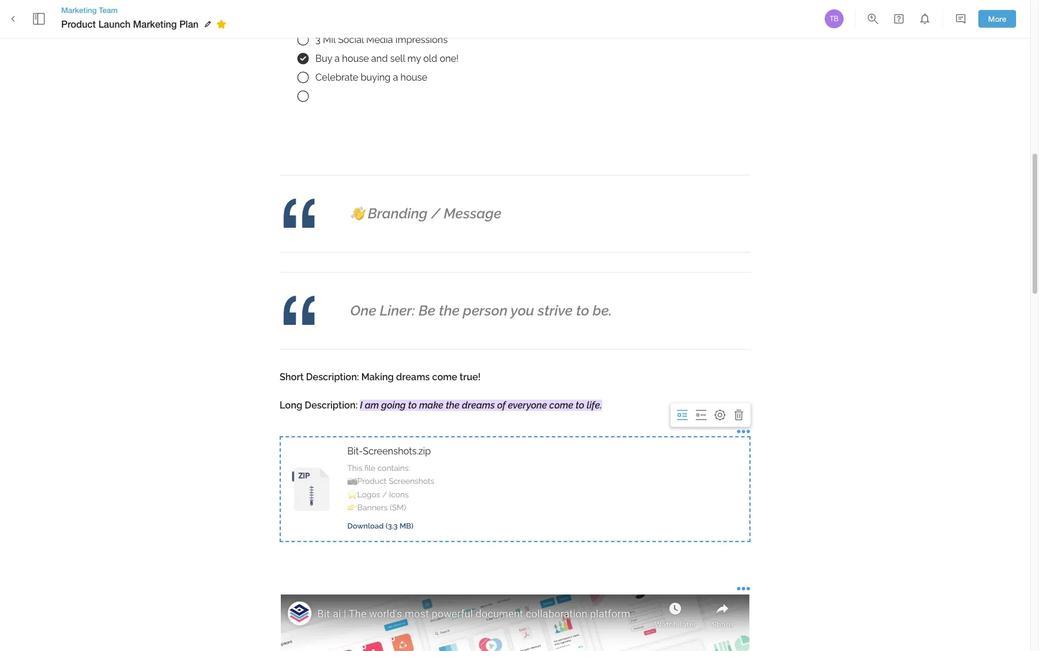 Task type: locate. For each thing, give the bounding box(es) containing it.
make
[[419, 400, 444, 411]]

long
[[280, 400, 302, 411]]

0 vertical spatial /
[[431, 205, 441, 222]]

message
[[444, 205, 502, 222]]

house down my
[[401, 72, 427, 83]]

👋
[[350, 205, 365, 222]]

dreams
[[396, 371, 430, 383], [462, 400, 495, 411]]

i
[[360, 400, 363, 411]]

bit-
[[347, 446, 363, 457]]

sell
[[390, 53, 405, 64]]

mil
[[323, 34, 336, 45]]

1 horizontal spatial marketing
[[133, 18, 177, 29]]

a
[[335, 53, 340, 64], [393, 72, 398, 83]]

0 vertical spatial come
[[432, 371, 458, 383]]

mb)
[[400, 522, 414, 531]]

description: left i
[[305, 400, 358, 411]]

1 vertical spatial /
[[382, 490, 387, 499]]

more
[[989, 14, 1007, 23]]

0 horizontal spatial dreams
[[396, 371, 430, 383]]

marketing down marketing team link
[[133, 18, 177, 29]]

short description: making dreams come true!
[[280, 371, 481, 383]]

celebrate
[[316, 72, 358, 83]]

house down social in the left of the page
[[342, 53, 369, 64]]

/ left icons
[[382, 490, 387, 499]]

tb
[[830, 15, 839, 23]]

going
[[381, 400, 406, 411]]

(3.3
[[386, 522, 398, 531]]

description: right short
[[306, 371, 359, 383]]

marketing
[[61, 5, 97, 15], [133, 18, 177, 29]]

am
[[365, 400, 379, 411]]

and
[[371, 53, 388, 64]]

to left be.
[[576, 302, 590, 319]]

impressions
[[396, 34, 448, 45]]

celebrate buying a house
[[316, 72, 427, 83]]

a down sell
[[393, 72, 398, 83]]

bit-screenshots.zip
[[347, 446, 431, 457]]

come left life.
[[550, 400, 574, 411]]

marketing up product
[[61, 5, 97, 15]]

come left true!
[[432, 371, 458, 383]]

the right make
[[446, 400, 460, 411]]

buy
[[316, 53, 332, 64]]

my
[[408, 53, 421, 64]]

product launch marketing plan
[[61, 18, 199, 29]]

description: for long
[[305, 400, 358, 411]]

0 horizontal spatial /
[[382, 490, 387, 499]]

1 vertical spatial marketing
[[133, 18, 177, 29]]

plan
[[179, 18, 199, 29]]

dreams up make
[[396, 371, 430, 383]]

1 vertical spatial description:
[[305, 400, 358, 411]]

description:
[[306, 371, 359, 383], [305, 400, 358, 411]]

file
[[365, 464, 376, 473]]

this file contains: 📷product screenshots ⭐️logos / icons 👉banners (sm)
[[347, 464, 435, 513]]

dreams left of
[[462, 400, 495, 411]]

the right be
[[439, 302, 460, 319]]

0 horizontal spatial house
[[342, 53, 369, 64]]

marketing team link
[[61, 5, 230, 15]]

0 horizontal spatial a
[[335, 53, 340, 64]]

house
[[342, 53, 369, 64], [401, 72, 427, 83]]

1 horizontal spatial house
[[401, 72, 427, 83]]

a right buy
[[335, 53, 340, 64]]

1 vertical spatial a
[[393, 72, 398, 83]]

screenshots.zip
[[363, 446, 431, 457]]

/ inside this file contains: 📷product screenshots ⭐️logos / icons 👉banners (sm)
[[382, 490, 387, 499]]

download (3.3 mb)
[[347, 522, 414, 531]]

0 horizontal spatial come
[[432, 371, 458, 383]]

3
[[316, 34, 321, 45]]

1 horizontal spatial dreams
[[462, 400, 495, 411]]

branding
[[368, 205, 428, 222]]

0 vertical spatial description:
[[306, 371, 359, 383]]

be.
[[593, 302, 612, 319]]

to
[[576, 302, 590, 319], [408, 400, 417, 411], [576, 400, 585, 411]]

social
[[338, 34, 364, 45]]

tb button
[[823, 8, 846, 30]]

1 vertical spatial come
[[550, 400, 574, 411]]

/
[[431, 205, 441, 222], [382, 490, 387, 499]]

/ left message
[[431, 205, 441, 222]]

come
[[432, 371, 458, 383], [550, 400, 574, 411]]

0 horizontal spatial marketing
[[61, 5, 97, 15]]

the
[[439, 302, 460, 319], [446, 400, 460, 411]]

buying
[[361, 72, 391, 83]]

1 vertical spatial the
[[446, 400, 460, 411]]

person
[[463, 302, 508, 319]]

one
[[350, 302, 377, 319]]

liner:
[[380, 302, 415, 319]]



Task type: vqa. For each thing, say whether or not it's contained in the screenshot.
GROUP
no



Task type: describe. For each thing, give the bounding box(es) containing it.
be
[[419, 302, 436, 319]]

one liner: be the person you strive to be.
[[350, 302, 612, 319]]

0 vertical spatial a
[[335, 53, 340, 64]]

👉banners
[[347, 503, 388, 513]]

you
[[511, 302, 534, 319]]

making
[[361, 371, 394, 383]]

launch
[[98, 18, 131, 29]]

life.
[[587, 400, 602, 411]]

1 horizontal spatial a
[[393, 72, 398, 83]]

👋 branding / message
[[350, 205, 502, 222]]

0 vertical spatial the
[[439, 302, 460, 319]]

old
[[423, 53, 437, 64]]

strive
[[538, 302, 573, 319]]

short
[[280, 371, 304, 383]]

0 vertical spatial house
[[342, 53, 369, 64]]

1 horizontal spatial come
[[550, 400, 574, 411]]

1 horizontal spatial /
[[431, 205, 441, 222]]

0 vertical spatial marketing
[[61, 5, 97, 15]]

long description: i am going to make the dreams of everyone come to life.
[[280, 400, 602, 411]]

to left make
[[408, 400, 417, 411]]

one!
[[440, 53, 459, 64]]

marketing team
[[61, 5, 118, 15]]

to left life.
[[576, 400, 585, 411]]

more button
[[979, 10, 1017, 28]]

(sm)
[[390, 503, 406, 513]]

0 vertical spatial dreams
[[396, 371, 430, 383]]

product
[[61, 18, 96, 29]]

1 vertical spatial house
[[401, 72, 427, 83]]

screenshots
[[389, 477, 435, 486]]

download (3.3 mb) link
[[347, 522, 414, 531]]

of
[[497, 400, 506, 411]]

team
[[99, 5, 118, 15]]

3 mil social media impressions
[[316, 34, 448, 45]]

media
[[366, 34, 393, 45]]

this
[[347, 464, 363, 473]]

remove favorite image
[[215, 17, 229, 31]]

📷product
[[347, 477, 387, 486]]

buy a house and sell my old one!
[[316, 53, 459, 64]]

⭐️logos
[[347, 490, 380, 499]]

download
[[347, 522, 384, 531]]

icons
[[389, 490, 409, 499]]

true!
[[460, 371, 481, 383]]

contains:
[[378, 464, 410, 473]]

everyone
[[508, 400, 547, 411]]

description: for short
[[306, 371, 359, 383]]

1 vertical spatial dreams
[[462, 400, 495, 411]]



